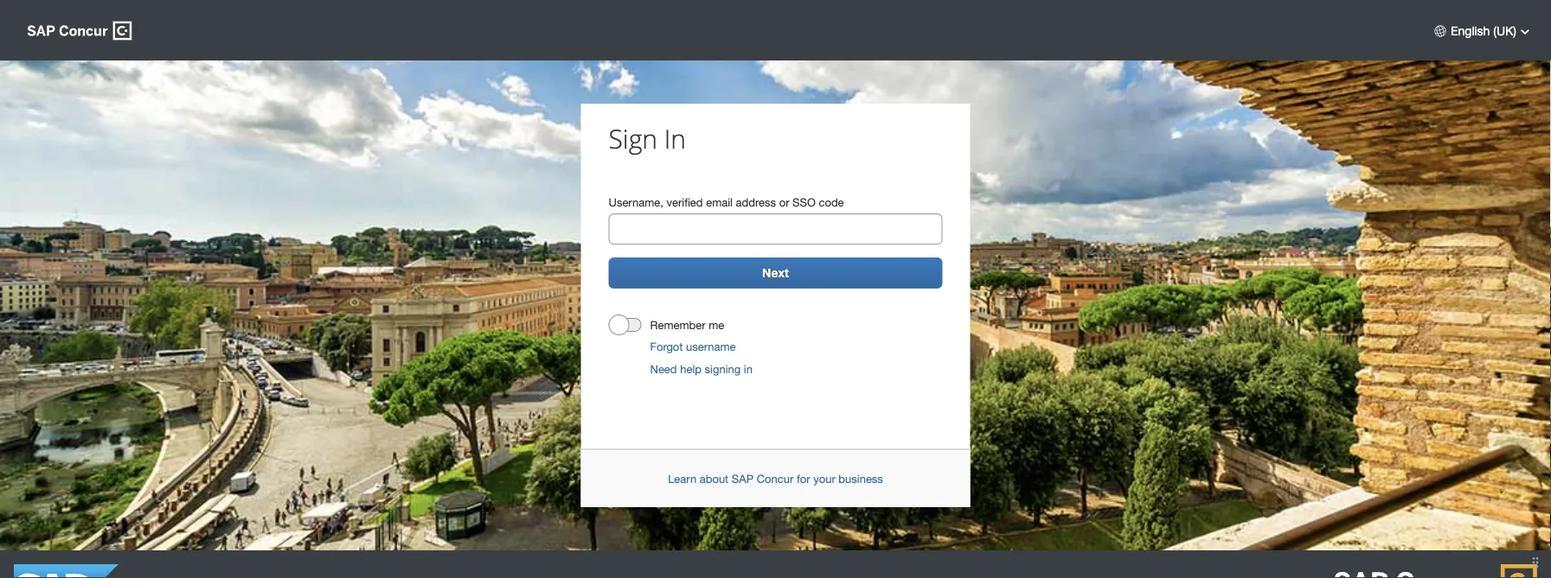 Task type: vqa. For each thing, say whether or not it's contained in the screenshot.
footer
no



Task type: locate. For each thing, give the bounding box(es) containing it.
about
[[700, 472, 729, 486]]

in
[[744, 363, 753, 376]]

1 horizontal spatial sap concur image
[[1334, 565, 1537, 579]]

next button
[[609, 258, 943, 289]]

need help signing in link
[[650, 363, 753, 376]]

sso
[[793, 196, 816, 209]]

concur
[[757, 472, 794, 486]]

0 vertical spatial sap concur image
[[27, 20, 132, 41]]

remember me
[[650, 319, 724, 332]]

or
[[779, 196, 789, 209]]

1 horizontal spatial 2781a1 image
[[1520, 26, 1530, 35]]

2781a1 image right (uk) at the right
[[1520, 26, 1530, 35]]

sap
[[732, 472, 754, 486]]

username, verified email address or sso code
[[609, 196, 844, 209]]

english (uk)
[[1451, 23, 1516, 38]]

sap image
[[14, 565, 119, 579]]

Username, verified email address or SSO code text field
[[609, 217, 942, 241]]

sap concur image
[[27, 20, 132, 41], [1334, 565, 1537, 579]]

2781a1 image left english
[[1433, 24, 1447, 38]]

business
[[839, 472, 883, 486]]

verified
[[666, 196, 703, 209]]

0 horizontal spatial 2781a1 image
[[1433, 24, 1447, 38]]

(uk)
[[1493, 23, 1516, 38]]

0 horizontal spatial sap concur image
[[27, 20, 132, 41]]

learn about sap concur for your business link
[[668, 472, 883, 486]]

your
[[813, 472, 835, 486]]

2781a1 image
[[1433, 24, 1447, 38], [1520, 26, 1530, 35]]

for
[[797, 472, 810, 486]]

code
[[819, 196, 844, 209]]



Task type: describe. For each thing, give the bounding box(es) containing it.
need help signing in
[[650, 363, 753, 376]]

signing
[[705, 363, 741, 376]]

learn about sap concur for your business
[[668, 472, 883, 486]]

username
[[686, 340, 736, 353]]

help
[[680, 363, 702, 376]]

username,
[[609, 196, 663, 209]]

in
[[664, 122, 686, 156]]

next
[[762, 266, 789, 280]]

1 vertical spatial sap concur image
[[1334, 565, 1537, 579]]

email
[[706, 196, 733, 209]]

forgot
[[650, 340, 683, 353]]

me
[[709, 319, 724, 332]]

learn
[[668, 472, 697, 486]]

forgot username link
[[650, 340, 736, 353]]

need
[[650, 363, 677, 376]]

sign in
[[609, 122, 686, 156]]

remember
[[650, 319, 706, 332]]

address
[[736, 196, 776, 209]]

sign
[[609, 122, 657, 156]]

english
[[1451, 23, 1490, 38]]

english (uk) button
[[1427, 22, 1537, 39]]

forgot username
[[650, 340, 736, 353]]



